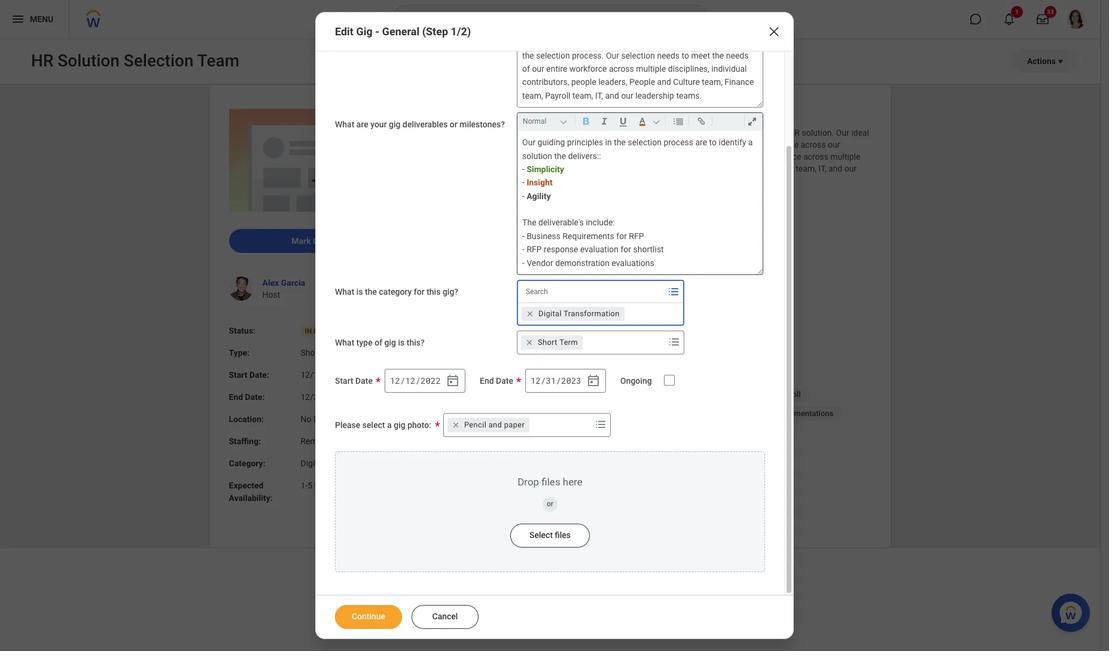 Task type: locate. For each thing, give the bounding box(es) containing it.
0 horizontal spatial date
[[355, 376, 373, 386]]

our guiding principles in the selection process are to identify a solution the delivers::
[[431, 225, 743, 235]]

leaders, down italic icon
[[588, 164, 617, 174]]

paper
[[504, 421, 525, 430]]

date
[[355, 376, 373, 386], [496, 376, 513, 386]]

short term, press delete to clear value. option
[[521, 336, 583, 350]]

will
[[539, 24, 551, 33], [463, 140, 476, 150]]

1 vertical spatial include
[[745, 140, 772, 150]]

round
[[547, 0, 569, 7], [456, 128, 477, 138]]

guiding inside our guiding principles in the selection process are to identify a solution the delivers:: - simplicity - insight - agility
[[538, 138, 565, 147]]

for up short term, press delete to clear value. "option"
[[530, 309, 540, 318]]

in down 'milestones?'
[[480, 152, 486, 162]]

teams. up bulleted list icon
[[676, 91, 702, 100]]

1 vertical spatial guiding
[[446, 225, 474, 235]]

0 vertical spatial be
[[553, 24, 562, 33]]

x small image inside digital transformation, press delete to clear value. option
[[524, 308, 536, 320]]

process for our guiding principles in the selection process are to identify a solution the delivers:: - simplicity - insight - agility
[[664, 138, 694, 147]]

0 vertical spatial record
[[629, 24, 653, 33]]

end inside edit gig - general (step 1/2) dialog
[[480, 376, 494, 386]]

leadership inside the as we round out our cloud-first strategy across our systems, we are now looking to select a new hr solution. our ideal solu tion will be both a system of record and a system of engage ment, so we want to include people across our organisation in the selection process. our selection needs to meet the needs of our entire workforce across multiple disciplines, individual contributors, people leaders, people and culture team, finance team, payroll team, it, and our leadership teams.
[[636, 91, 674, 100]]

meet inside as we round out our cloud-first strategy across our systems, we are now looking to select a new hr solution. our ideal solution will be both a system of record and a system of engagement, so we want to include people across our organisation in the selection process. our selection needs to meet the needs of our entire workforce across multiple disciplines, individual contributors, people leaders, people and culture team, finance team, payroll team, it, and our leadership teams.
[[657, 152, 676, 162]]

delivers::
[[568, 151, 601, 161], [710, 225, 743, 235]]

1 horizontal spatial guiding
[[538, 138, 565, 147]]

strategy up tion
[[640, 0, 670, 7]]

0 vertical spatial first
[[623, 0, 638, 7]]

0 vertical spatial leaders,
[[599, 77, 628, 87]]

0 horizontal spatial end
[[229, 393, 243, 402]]

1 horizontal spatial identify
[[719, 138, 746, 147]]

digital up short term, press delete to clear value. "option"
[[539, 309, 562, 318]]

short term up the 12/12/2022
[[301, 348, 342, 358]]

end up capital at the bottom of page
[[480, 376, 494, 386]]

edit gig - general (step 1/2)
[[335, 25, 471, 38]]

1 horizontal spatial process
[[664, 138, 694, 147]]

select right please
[[363, 421, 385, 430]]

mark complete
[[292, 236, 349, 246]]

What are your gig deliverables or milestones? text field
[[518, 131, 763, 275]]

evaluations inside what are your gig deliverables or milestones? 'text box'
[[612, 258, 655, 268]]

3 what from the top
[[335, 338, 354, 348]]

disciplines, down deliverables
[[431, 164, 472, 174]]

1 horizontal spatial be
[[553, 24, 562, 33]]

the right 'category'
[[431, 285, 445, 294]]

1 vertical spatial select
[[740, 128, 763, 138]]

leaders,
[[599, 77, 628, 87], [588, 164, 617, 174]]

hr inside as we round out our cloud-first strategy across our systems, we are now looking to select a new hr solution. our ideal solution will be both a system of record and a system of engagement, so we want to include people across our organisation in the selection process. our selection needs to meet the needs of our entire workforce across multiple disciplines, individual contributors, people leaders, people and culture team, finance team, payroll team, it, and our leadership teams.
[[789, 128, 800, 138]]

short down the in
[[301, 348, 321, 358]]

0 vertical spatial now
[[549, 10, 565, 20]]

1 vertical spatial will
[[463, 140, 476, 150]]

short term down digital transformation, press delete to clear value. option
[[538, 338, 578, 347]]

needs down 'link' icon
[[692, 152, 715, 162]]

bold image
[[578, 114, 594, 129]]

and inside pencil and paper 'element'
[[489, 421, 502, 430]]

strategy up simplicity
[[548, 128, 579, 138]]

resource
[[623, 390, 656, 399]]

short down digital transformation, press delete to clear value. option
[[538, 338, 558, 347]]

2 vertical spatial what
[[335, 338, 354, 348]]

out inside as we round out our cloud-first strategy across our systems, we are now looking to select a new hr solution. our ideal solution will be both a system of record and a system of engagement, so we want to include people across our organisation in the selection process. our selection needs to meet the needs of our entire workforce across multiple disciplines, individual contributors, people leaders, people and culture team, finance team, payroll team, it, and our leadership teams.
[[479, 128, 492, 138]]

calendar image
[[446, 374, 460, 388]]

is
[[357, 287, 363, 297], [398, 338, 405, 348]]

looking inside as we round out our cloud-first strategy across our systems, we are now looking to select a new hr solution. our ideal solution will be both a system of record and a system of engagement, so we want to include people across our organisation in the selection process. our selection needs to meet the needs of our entire workforce across multiple disciplines, individual contributors, people leaders, people and culture team, finance team, payroll team, it, and our leadership teams.
[[702, 128, 729, 138]]

0 vertical spatial include:
[[586, 218, 615, 228]]

culture inside as we round out our cloud-first strategy across our systems, we are now looking to select a new hr solution. our ideal solution will be both a system of record and a system of engagement, so we want to include people across our organisation in the selection process. our selection needs to meet the needs of our entire workforce across multiple disciplines, individual contributors, people leaders, people and culture team, finance team, payroll team, it, and our leadership teams.
[[663, 164, 690, 174]]

1 vertical spatial leaders,
[[588, 164, 617, 174]]

gig for photo:
[[394, 421, 405, 430]]

vendor down milestones on the left
[[527, 258, 553, 268]]

multiple inside as we round out our cloud-first strategy across our systems, we are now looking to select a new hr solution. our ideal solution will be both a system of record and a system of engagement, so we want to include people across our organisation in the selection process. our selection needs to meet the needs of our entire workforce across multiple disciplines, individual contributors, people leaders, people and culture team, finance team, payroll team, it, and our leadership teams.
[[831, 152, 861, 162]]

2 what from the top
[[335, 287, 354, 297]]

0 vertical spatial the
[[522, 218, 536, 228]]

new right maximize icon at the right of the page
[[771, 128, 787, 138]]

0 vertical spatial end
[[480, 376, 494, 386]]

0 horizontal spatial short
[[301, 348, 321, 358]]

leadership up 'gig deliverables and milestones'
[[431, 176, 470, 186]]

0 horizontal spatial evaluations
[[521, 321, 563, 330]]

evaluation down our guiding principles in the selection process are to identify a solution the delivers::
[[580, 245, 619, 254]]

0 horizontal spatial systems,
[[622, 128, 655, 138]]

workforce inside as we round out our cloud-first strategy across our systems, we are now looking to select a new hr solution. our ideal solution will be both a system of record and a system of engagement, so we want to include people across our organisation in the selection process. our selection needs to meet the needs of our entire workforce across multiple disciplines, individual contributors, people leaders, people and culture team, finance team, payroll team, it, and our leadership teams.
[[764, 152, 802, 162]]

1 vertical spatial the
[[431, 285, 445, 294]]

tion
[[522, 10, 755, 33]]

1 horizontal spatial end
[[480, 376, 494, 386]]

are inside our guiding principles in the selection process are to identify a solution the delivers:: - simplicity - insight - agility
[[696, 138, 707, 147]]

1 horizontal spatial leadership
[[636, 91, 674, 100]]

organisation inside as we round out our cloud-first strategy across our systems, we are now looking to select a new hr solution. our ideal solution will be both a system of record and a system of engagement, so we want to include people across our organisation in the selection process. our selection needs to meet the needs of our entire workforce across multiple disciplines, individual contributors, people leaders, people and culture team, finance team, payroll team, it, and our leadership teams.
[[431, 152, 478, 162]]

2 12 from the left
[[405, 375, 416, 386]]

0 vertical spatial prompts image
[[667, 285, 681, 299]]

are inside as we round out our cloud-first strategy across our systems, we are now looking to select a new hr solution. our ideal solution will be both a system of record and a system of engagement, so we want to include people across our organisation in the selection process. our selection needs to meet the needs of our entire workforce across multiple disciplines, individual contributors, people leaders, people and culture team, finance team, payroll team, it, and our leadership teams.
[[670, 128, 682, 138]]

identify for our guiding principles in the selection process are to identify a solution the delivers::
[[628, 225, 655, 235]]

1 horizontal spatial will
[[539, 24, 551, 33]]

short term
[[538, 338, 578, 347], [301, 348, 342, 358]]

requirements inside what are your gig deliverables or milestones? 'text box'
[[563, 231, 614, 241]]

team,
[[702, 77, 723, 87], [522, 91, 543, 100], [573, 91, 593, 100], [692, 164, 712, 174], [746, 164, 767, 174], [796, 164, 817, 174]]

prompts image
[[667, 285, 681, 299], [594, 418, 608, 432]]

leadership inside as we round out our cloud-first strategy across our systems, we are now looking to select a new hr solution. our ideal solution will be both a system of record and a system of engagement, so we want to include people across our organisation in the selection process. our selection needs to meet the needs of our entire workforce across multiple disciplines, individual contributors, people leaders, people and culture team, finance team, payroll team, it, and our leadership teams.
[[431, 176, 470, 186]]

2 date from the left
[[496, 376, 513, 386]]

normal group
[[521, 113, 765, 131]]

systems, inside as we round out our cloud-first strategy across our systems, we are now looking to select a new hr solution. our ideal solution will be both a system of record and a system of engagement, so we want to include people across our organisation in the selection process. our selection needs to meet the needs of our entire workforce across multiple disciplines, individual contributors, people leaders, people and culture team, finance team, payroll team, it, and our leadership teams.
[[622, 128, 655, 138]]

x small image left short term element
[[524, 337, 536, 349]]

digital transformation down 'what is the category for this gig?' field
[[539, 309, 620, 318]]

systems, for will
[[622, 128, 655, 138]]

2 vertical spatial payroll
[[777, 390, 801, 399]]

link image
[[694, 114, 710, 129]]

1 vertical spatial so
[[691, 140, 700, 150]]

1 vertical spatial prompts image
[[594, 418, 608, 432]]

x small image up short term, press delete to clear value. "option"
[[524, 308, 536, 320]]

looking right bulleted list icon
[[702, 128, 729, 138]]

pencil and paper element
[[464, 420, 525, 431]]

category
[[379, 287, 412, 297]]

demonstration
[[555, 258, 610, 268], [464, 321, 519, 330]]

management down end date at the bottom of the page
[[494, 390, 540, 399]]

3 12 from the left
[[531, 375, 541, 386]]

end date group
[[525, 369, 606, 393]]

what for what are your gig deliverables or milestones?
[[335, 120, 354, 129]]

requirements up human capital management systems on the bottom of page
[[474, 371, 523, 380]]

ongoing
[[621, 376, 652, 386]]

round for will
[[456, 128, 477, 138]]

is left 'category'
[[357, 287, 363, 297]]

0 vertical spatial principles
[[567, 138, 603, 147]]

include down maximize icon at the right of the page
[[745, 140, 772, 150]]

date: up end date:
[[250, 370, 269, 380]]

response
[[544, 245, 578, 254], [453, 309, 487, 318]]

0 vertical spatial people
[[630, 77, 655, 87]]

solution inside our guiding principles in the selection process are to identify a solution the delivers:: - simplicity - insight - agility
[[522, 151, 552, 161]]

start inside edit gig - general (step 1/2) dialog
[[335, 376, 353, 386]]

hr for will
[[789, 128, 800, 138]]

1 vertical spatial culture
[[663, 164, 690, 174]]

now for will
[[684, 128, 700, 138]]

1 vertical spatial multiple
[[831, 152, 861, 162]]

process inside our guiding principles in the selection process are to identify a solution the delivers:: - simplicity - insight - agility
[[664, 138, 694, 147]]

0 horizontal spatial disciplines,
[[431, 164, 472, 174]]

contributors, up insight
[[512, 164, 559, 174]]

2 vertical spatial select
[[363, 421, 385, 430]]

0 vertical spatial ideal
[[717, 10, 735, 20]]

12 for 12 / 31 / 2023
[[531, 375, 541, 386]]

in inside the as we round out our cloud-first strategy across our systems, we are now looking to select a new hr solution. our ideal solu tion will be both a system of record and a system of engage ment, so we want to include people across our organisation in the selection process. our selection needs to meet the needs of our entire workforce across multiple disciplines, individual contributors, people leaders, people and culture team, finance team, payroll team, it, and our leadership teams.
[[745, 37, 752, 47]]

hr for tion
[[654, 10, 665, 20]]

hr right maximize icon at the right of the page
[[789, 128, 800, 138]]

first inside as we round out our cloud-first strategy across our systems, we are now looking to select a new hr solution. our ideal solution will be both a system of record and a system of engagement, so we want to include people across our organisation in the selection process. our selection needs to meet the needs of our entire workforce across multiple disciplines, individual contributors, people leaders, people and culture team, finance team, payroll team, it, and our leadership teams.
[[532, 128, 546, 138]]

solution. inside as we round out our cloud-first strategy across our systems, we are now looking to select a new hr solution. our ideal solution will be both a system of record and a system of engagement, so we want to include people across our organisation in the selection process. our selection needs to meet the needs of our entire workforce across multiple disciplines, individual contributors, people leaders, people and culture team, finance team, payroll team, it, and our leadership teams.
[[802, 128, 834, 138]]

prompts image left (rfp)
[[594, 418, 608, 432]]

31
[[546, 375, 556, 386]]

people
[[628, 37, 653, 47], [571, 77, 597, 87], [774, 140, 799, 150], [561, 164, 586, 174]]

2 human from the left
[[596, 390, 621, 399]]

1 vertical spatial contributors,
[[512, 164, 559, 174]]

evaluation up short term, press delete to clear value. "option"
[[489, 309, 527, 318]]

what type of gig is this?
[[335, 338, 425, 348]]

what for what is the category for this gig?
[[335, 287, 354, 297]]

organisation down engage on the top right of the page
[[697, 37, 743, 47]]

1 horizontal spatial start
[[335, 376, 353, 386]]

culture
[[673, 77, 700, 87], [663, 164, 690, 174]]

1 vertical spatial what
[[335, 287, 354, 297]]

0 horizontal spatial so
[[545, 37, 554, 47]]

solution.
[[667, 10, 699, 20], [802, 128, 834, 138]]

to
[[596, 10, 604, 20], [590, 37, 597, 47], [682, 51, 689, 60], [731, 128, 738, 138], [709, 138, 717, 147], [735, 140, 743, 150], [648, 152, 655, 162], [618, 225, 626, 235]]

gig right the your in the left top of the page
[[389, 120, 401, 129]]

hr up ment,
[[654, 10, 665, 20]]

2 horizontal spatial 12
[[531, 375, 541, 386]]

cloud- down normal
[[508, 128, 532, 138]]

across
[[672, 0, 697, 7], [655, 37, 680, 47], [609, 64, 634, 74], [581, 128, 606, 138], [801, 140, 826, 150], [804, 152, 829, 162]]

12 inside end date group
[[531, 375, 541, 386]]

end
[[480, 376, 494, 386], [229, 393, 243, 402]]

0 vertical spatial payroll
[[545, 91, 571, 100]]

our
[[585, 0, 597, 7], [699, 0, 711, 7], [682, 37, 695, 47], [532, 64, 544, 74], [621, 91, 634, 100], [494, 128, 506, 138], [608, 128, 620, 138], [828, 140, 840, 150], [727, 152, 739, 162], [845, 164, 857, 174]]

people inside the as we round out our cloud-first strategy across our systems, we are now looking to select a new hr solution. our ideal solu tion will be both a system of record and a system of engage ment, so we want to include people across our organisation in the selection process. our selection needs to meet the needs of our entire workforce across multiple disciplines, individual contributors, people leaders, people and culture team, finance team, payroll team, it, and our leadership teams.
[[630, 77, 655, 87]]

1 vertical spatial gig
[[431, 205, 444, 215]]

people up x small image
[[441, 409, 465, 418]]

or
[[450, 120, 458, 129], [547, 500, 554, 509]]

both inside as we round out our cloud-first strategy across our systems, we are now looking to select a new hr solution. our ideal solution will be both a system of record and a system of engagement, so we want to include people across our organisation in the selection process. our selection needs to meet the needs of our entire workforce across multiple disciplines, individual contributors, people leaders, people and culture team, finance team, payroll team, it, and our leadership teams.
[[489, 140, 506, 150]]

1 horizontal spatial as
[[522, 0, 532, 7]]

0 vertical spatial organisation
[[697, 37, 743, 47]]

culture down engagement,
[[663, 164, 690, 174]]

business
[[527, 231, 561, 241], [436, 297, 469, 306], [441, 371, 472, 380], [547, 371, 579, 380]]

select files region
[[335, 452, 765, 573]]

the deliverable's include: - business requirements for rfp - rfp response evaluation for shortlist - vendor demonstration evaluations
[[522, 218, 664, 268], [431, 285, 573, 330]]

individual up 'gig deliverables and milestones'
[[474, 164, 510, 174]]

out for will
[[479, 128, 492, 138]]

human down calendar icon
[[596, 390, 621, 399]]

0 horizontal spatial hr
[[654, 10, 665, 20]]

short term inside "option"
[[538, 338, 578, 347]]

location:
[[229, 415, 264, 424]]

select inside as we round out our cloud-first strategy across our systems, we are now looking to select a new hr solution. our ideal solution will be both a system of record and a system of engagement, so we want to include people across our organisation in the selection process. our selection needs to meet the needs of our entire workforce across multiple disciplines, individual contributors, people leaders, people and culture team, finance team, payroll team, it, and our leadership teams.
[[740, 128, 763, 138]]

demonstration up business requirements
[[464, 321, 519, 330]]

include:
[[586, 218, 615, 228], [495, 285, 524, 294]]

0 horizontal spatial 12
[[390, 375, 400, 386]]

what
[[335, 120, 354, 129], [335, 287, 354, 297], [335, 338, 354, 348]]

evaluation inside what are your gig deliverables or milestones? 'text box'
[[580, 245, 619, 254]]

in down engage on the top right of the page
[[745, 37, 752, 47]]

profile logan mcneil element
[[1060, 6, 1093, 32]]

cloud- for tion
[[599, 0, 623, 7]]

transformation up resource
[[580, 371, 634, 380]]

contributors, inside the as we round out our cloud-first strategy across our systems, we are now looking to select a new hr solution. our ideal solu tion will be both a system of record and a system of engage ment, so we want to include people across our organisation in the selection process. our selection needs to meet the needs of our entire workforce across multiple disciplines, individual contributors, people leaders, people and culture team, finance team, payroll team, it, and our leadership teams.
[[522, 77, 569, 87]]

x small image inside short term, press delete to clear value. "option"
[[524, 337, 536, 349]]

systems
[[542, 390, 572, 399]]

want inside as we round out our cloud-first strategy across our systems, we are now looking to select a new hr solution. our ideal solution will be both a system of record and a system of engagement, so we want to include people across our organisation in the selection process. our selection needs to meet the needs of our entire workforce across multiple disciplines, individual contributors, people leaders, people and culture team, finance team, payroll team, it, and our leadership teams.
[[715, 140, 733, 150]]

1 vertical spatial vendor
[[436, 321, 462, 330]]

system
[[590, 24, 617, 33], [677, 24, 705, 33], [514, 140, 541, 150], [602, 140, 629, 150]]

1 horizontal spatial include
[[745, 140, 772, 150]]

1 date from the left
[[355, 376, 373, 386]]

selection inside our guiding principles in the selection process are to identify a solution the delivers:: - simplicity - insight - agility
[[628, 138, 662, 147]]

needs down engage on the top right of the page
[[726, 51, 749, 60]]

first up tion
[[623, 0, 638, 7]]

1 vertical spatial end
[[229, 393, 243, 402]]

looking up ment,
[[567, 10, 594, 20]]

1 horizontal spatial digital
[[539, 309, 562, 318]]

as inside the as we round out our cloud-first strategy across our systems, we are now looking to select a new hr solution. our ideal solu tion will be both a system of record and a system of engage ment, so we want to include people across our organisation in the selection process. our selection needs to meet the needs of our entire workforce across multiple disciplines, individual contributors, people leaders, people and culture team, finance team, payroll team, it, and our leadership teams.
[[522, 0, 532, 7]]

term down digital transformation, press delete to clear value. option
[[560, 338, 578, 347]]

guiding down normal popup button
[[538, 138, 565, 147]]

1 horizontal spatial shortlist
[[633, 245, 664, 254]]

1 vertical spatial now
[[684, 128, 700, 138]]

photo:
[[408, 421, 431, 430]]

process. inside as we round out our cloud-first strategy across our systems, we are now looking to select a new hr solution. our ideal solution will be both a system of record and a system of engagement, so we want to include people across our organisation in the selection process. our selection needs to meet the needs of our entire workforce across multiple disciplines, individual contributors, people leaders, people and culture team, finance team, payroll team, it, and our leadership teams.
[[538, 152, 570, 162]]

0 vertical spatial include
[[599, 37, 626, 47]]

0 vertical spatial transformation
[[564, 309, 620, 318]]

0 horizontal spatial record
[[553, 140, 577, 150]]

start down type:
[[229, 370, 247, 380]]

finance inside as we round out our cloud-first strategy across our systems, we are now looking to select a new hr solution. our ideal solution will be both a system of record and a system of engagement, so we want to include people across our organisation in the selection process. our selection needs to meet the needs of our entire workforce across multiple disciplines, individual contributors, people leaders, people and culture team, finance team, payroll team, it, and our leadership teams.
[[714, 164, 744, 174]]

individual down engage on the top right of the page
[[712, 64, 747, 74]]

finance
[[725, 77, 754, 87], [714, 164, 744, 174]]

gig left photo:
[[394, 421, 405, 430]]

0 vertical spatial looking
[[567, 10, 594, 20]]

systems, up solu
[[713, 0, 746, 7]]

0 horizontal spatial ideal
[[717, 10, 735, 20]]

process for our guiding principles in the selection process are to identify a solution the delivers::
[[573, 225, 602, 235]]

what for what type of gig is this?
[[335, 338, 354, 348]]

cloud- inside the as we round out our cloud-first strategy across our systems, we are now looking to select a new hr solution. our ideal solu tion will be both a system of record and a system of engage ment, so we want to include people across our organisation in the selection process. our selection needs to meet the needs of our entire workforce across multiple disciplines, individual contributors, people leaders, people and culture team, finance team, payroll team, it, and our leadership teams.
[[599, 0, 623, 7]]

delivers:: inside our guiding principles in the selection process are to identify a solution the delivers:: - simplicity - insight - agility
[[568, 151, 601, 161]]

pencil and paper, press delete to clear value. option
[[448, 418, 530, 433]]

deliverables
[[446, 205, 492, 215], [658, 371, 701, 380]]

the deliverable's include: - business requirements for rfp - rfp response evaluation for shortlist - vendor demonstration evaluations inside what are your gig deliverables or milestones? 'text box'
[[522, 218, 664, 268]]

now inside the as we round out our cloud-first strategy across our systems, we are now looking to select a new hr solution. our ideal solu tion will be both a system of record and a system of engage ment, so we want to include people across our organisation in the selection process. our selection needs to meet the needs of our entire workforce across multiple disciplines, individual contributors, people leaders, people and culture team, finance team, payroll team, it, and our leadership teams.
[[549, 10, 565, 20]]

requirements up 'what is the category for this gig?' field
[[563, 231, 614, 241]]

date:
[[250, 370, 269, 380], [245, 393, 265, 402]]

cloud- for will
[[508, 128, 532, 138]]

select
[[606, 10, 628, 20], [740, 128, 763, 138], [363, 421, 385, 430]]

systems, up engagement,
[[622, 128, 655, 138]]

principles down the bold image
[[567, 138, 603, 147]]

include inside the as we round out our cloud-first strategy across our systems, we are now looking to select a new hr solution. our ideal solu tion will be both a system of record and a system of engage ment, so we want to include people across our organisation in the selection process. our selection needs to meet the needs of our entire workforce across multiple disciplines, individual contributors, people leaders, people and culture team, finance team, payroll team, it, and our leadership teams.
[[599, 37, 626, 47]]

are inside the as we round out our cloud-first strategy across our systems, we are now looking to select a new hr solution. our ideal solu tion will be both a system of record and a system of engage ment, so we want to include people across our organisation in the selection process. our selection needs to meet the needs of our entire workforce across multiple disciplines, individual contributors, people leaders, people and culture team, finance team, payroll team, it, and our leadership teams.
[[535, 10, 547, 20]]

0 vertical spatial solution
[[431, 140, 461, 150]]

ideal
[[717, 10, 735, 20], [852, 128, 869, 138]]

transformation up the hrs/wk
[[326, 459, 384, 469]]

round inside as we round out our cloud-first strategy across our systems, we are now looking to select a new hr solution. our ideal solution will be both a system of record and a system of engagement, so we want to include people across our organisation in the selection process. our selection needs to meet the needs of our entire workforce across multiple disciplines, individual contributors, people leaders, people and culture team, finance team, payroll team, it, and our leadership teams.
[[456, 128, 477, 138]]

0 vertical spatial digital transformation
[[539, 309, 620, 318]]

as we round out our cloud-first strategy across our systems, we are now looking to select a new hr solution. our ideal solution will be both a system of record and a system of engagement, so we want to include people across our organisation in the selection process. our selection needs to meet the needs of our entire workforce across multiple disciplines, individual contributors, people leaders, people and culture team, finance team, payroll team, it, and our leadership teams.
[[431, 128, 871, 186]]

term
[[560, 338, 578, 347], [323, 348, 342, 358]]

evaluations up 'what is the category for this gig?' field
[[612, 258, 655, 268]]

0 horizontal spatial deliverables
[[446, 205, 492, 215]]

culture up bulleted list icon
[[673, 77, 700, 87]]

for up 'what is the category for this gig?' field
[[617, 231, 627, 241]]

0 vertical spatial both
[[564, 24, 581, 33]]

12 for 12 / 12 / 2022
[[390, 375, 400, 386]]

0 vertical spatial response
[[544, 245, 578, 254]]

record inside the as we round out our cloud-first strategy across our systems, we are now looking to select a new hr solution. our ideal solu tion will be both a system of record and a system of engage ment, so we want to include people across our organisation in the selection process. our selection needs to meet the needs of our entire workforce across multiple disciplines, individual contributors, people leaders, people and culture team, finance team, payroll team, it, and our leadership teams.
[[629, 24, 653, 33]]

cloud- up tion
[[599, 0, 623, 7]]

guiding down 'gig deliverables and milestones'
[[446, 225, 474, 235]]

prompts image up prompts image
[[667, 285, 681, 299]]

transformation
[[564, 309, 620, 318], [580, 371, 634, 380], [326, 459, 384, 469]]

1 human from the left
[[441, 390, 466, 399]]

term down recruiting
[[323, 348, 342, 358]]

human for human capital management systems
[[441, 390, 466, 399]]

cloud-
[[599, 0, 623, 7], [508, 128, 532, 138]]

0 vertical spatial term
[[560, 338, 578, 347]]

digital transformation, press delete to clear value. option
[[522, 307, 625, 321]]

1 horizontal spatial cloud-
[[599, 0, 623, 7]]

short inside "option"
[[538, 338, 558, 347]]

leaders, inside as we round out our cloud-first strategy across our systems, we are now looking to select a new hr solution. our ideal solution will be both a system of record and a system of engagement, so we want to include people across our organisation in the selection process. our selection needs to meet the needs of our entire workforce across multiple disciplines, individual contributors, people leaders, people and culture team, finance team, payroll team, it, and our leadership teams.
[[588, 164, 617, 174]]

select for will
[[740, 128, 763, 138]]

1 horizontal spatial demonstration
[[555, 258, 610, 268]]

gig
[[356, 25, 373, 38], [431, 205, 444, 215]]

finance inside the as we round out our cloud-first strategy across our systems, we are now looking to select a new hr solution. our ideal solu tion will be both a system of record and a system of engage ment, so we want to include people across our organisation in the selection process. our selection needs to meet the needs of our entire workforce across multiple disciplines, individual contributors, people leaders, people and culture team, finance team, payroll team, it, and our leadership teams.
[[725, 77, 754, 87]]

response down 'gig?'
[[453, 309, 487, 318]]

1 horizontal spatial the
[[522, 218, 536, 228]]

0 horizontal spatial organisation
[[431, 152, 478, 162]]

ideal inside the as we round out our cloud-first strategy across our systems, we are now looking to select a new hr solution. our ideal solu tion will be both a system of record and a system of engage ment, so we want to include people across our organisation in the selection process. our selection needs to meet the needs of our entire workforce across multiple disciplines, individual contributors, people leaders, people and culture team, finance team, payroll team, it, and our leadership teams.
[[717, 10, 735, 20]]

1 what from the top
[[335, 120, 354, 129]]

underline image
[[615, 114, 632, 129]]

payroll inside the as we round out our cloud-first strategy across our systems, we are now looking to select a new hr solution. our ideal solu tion will be both a system of record and a system of engage ment, so we want to include people across our organisation in the selection process. our selection needs to meet the needs of our entire workforce across multiple disciplines, individual contributors, people leaders, people and culture team, finance team, payroll team, it, and our leadership teams.
[[545, 91, 571, 100]]

process. inside the as we round out our cloud-first strategy across our systems, we are now looking to select a new hr solution. our ideal solu tion will be both a system of record and a system of engage ment, so we want to include people across our organisation in the selection process. our selection needs to meet the needs of our entire workforce across multiple disciplines, individual contributors, people leaders, people and culture team, finance team, payroll team, it, and our leadership teams.
[[572, 51, 604, 60]]

round for tion
[[547, 0, 569, 7]]

0 vertical spatial round
[[547, 0, 569, 7]]

needs down ment,
[[657, 51, 680, 60]]

business up "systems"
[[547, 371, 579, 380]]

organisation down 'milestones?'
[[431, 152, 478, 162]]

process. up simplicity
[[538, 152, 570, 162]]

0 vertical spatial evaluation
[[580, 245, 619, 254]]

solution
[[431, 140, 461, 150], [522, 151, 552, 161], [664, 225, 694, 235]]

principles for our guiding principles in the selection process are to identify a solution the delivers::
[[476, 225, 512, 235]]

business down milestones on the left
[[527, 231, 561, 241]]

1 vertical spatial process
[[573, 225, 602, 235]]

now inside as we round out our cloud-first strategy across our systems, we are now looking to select a new hr solution. our ideal solution will be both a system of record and a system of engagement, so we want to include people across our organisation in the selection process. our selection needs to meet the needs of our entire workforce across multiple disciplines, individual contributors, people leaders, people and culture team, finance team, payroll team, it, and our leadership teams.
[[684, 128, 700, 138]]

hr inside the as we round out our cloud-first strategy across our systems, we are now looking to select a new hr solution. our ideal solu tion will be both a system of record and a system of engage ment, so we want to include people across our organisation in the selection process. our selection needs to meet the needs of our entire workforce across multiple disciplines, individual contributors, people leaders, people and culture team, finance team, payroll team, it, and our leadership teams.
[[654, 10, 665, 20]]

disciplines, up bulleted list icon
[[668, 64, 710, 74]]

engage
[[716, 24, 746, 33]]

so
[[545, 37, 554, 47], [691, 140, 700, 150]]

round inside the as we round out our cloud-first strategy across our systems, we are now looking to select a new hr solution. our ideal solu tion will be both a system of record and a system of engage ment, so we want to include people across our organisation in the selection process. our selection needs to meet the needs of our entire workforce across multiple disciplines, individual contributors, people leaders, people and culture team, finance team, payroll team, it, and our leadership teams.
[[547, 0, 569, 7]]

management up system at the right bottom of page
[[703, 371, 749, 380]]

0 vertical spatial finance
[[725, 77, 754, 87]]

gig left the this?
[[385, 338, 396, 348]]

1 vertical spatial evaluation
[[489, 309, 527, 318]]

end for end date:
[[229, 393, 243, 402]]

in
[[745, 37, 752, 47], [605, 138, 612, 147], [480, 152, 486, 162], [514, 225, 521, 235]]

principles inside our guiding principles in the selection process are to identify a solution the delivers:: - simplicity - insight - agility
[[567, 138, 603, 147]]

leadership
[[467, 409, 505, 418]]

response inside what are your gig deliverables or milestones? 'text box'
[[544, 245, 578, 254]]

1 vertical spatial looking
[[702, 128, 729, 138]]

cancel
[[432, 612, 458, 622]]

human for human resource solutions
[[596, 390, 621, 399]]

both inside the as we round out our cloud-first strategy across our systems, we are now looking to select a new hr solution. our ideal solu tion will be both a system of record and a system of engage ment, so we want to include people across our organisation in the selection process. our selection needs to meet the needs of our entire workforce across multiple disciplines, individual contributors, people leaders, people and culture team, finance team, payroll team, it, and our leadership teams.
[[564, 24, 581, 33]]

gig?
[[443, 287, 458, 297]]

first inside the as we round out our cloud-first strategy across our systems, we are now looking to select a new hr solution. our ideal solu tion will be both a system of record and a system of engage ment, so we want to include people across our organisation in the selection process. our selection needs to meet the needs of our entire workforce across multiple disciplines, individual contributors, people leaders, people and culture team, finance team, payroll team, it, and our leadership teams.
[[623, 0, 638, 7]]

be inside the as we round out our cloud-first strategy across our systems, we are now looking to select a new hr solution. our ideal solu tion will be both a system of record and a system of engage ment, so we want to include people across our organisation in the selection process. our selection needs to meet the needs of our entire workforce across multiple disciplines, individual contributors, people leaders, people and culture team, finance team, payroll team, it, and our leadership teams.
[[553, 24, 562, 33]]

no location
[[301, 415, 346, 424]]

1 vertical spatial solution
[[522, 151, 552, 161]]

0 vertical spatial what
[[335, 120, 354, 129]]

deliverable's down milestones on the left
[[539, 218, 584, 228]]

status:
[[229, 326, 256, 336]]

0 vertical spatial date:
[[250, 370, 269, 380]]

start up 12/31/2023
[[335, 376, 353, 386]]

date up human capital management systems on the bottom of page
[[496, 376, 513, 386]]

process
[[664, 138, 694, 147], [573, 225, 602, 235]]

new up ment,
[[637, 10, 652, 20]]

2022
[[421, 375, 441, 386]]

contributors, up normal popup button
[[522, 77, 569, 87]]

process.
[[572, 51, 604, 60], [538, 152, 570, 162]]

leadership up the normal group
[[636, 91, 674, 100]]

the
[[522, 51, 534, 60], [712, 51, 724, 60], [614, 138, 626, 147], [554, 151, 566, 161], [488, 152, 500, 162], [678, 152, 690, 162], [523, 225, 535, 235], [696, 225, 708, 235], [365, 287, 377, 297]]

the
[[522, 218, 536, 228], [431, 285, 445, 294]]

and
[[655, 24, 669, 33], [657, 77, 671, 87], [605, 91, 619, 100], [579, 140, 593, 150], [647, 164, 661, 174], [829, 164, 843, 174], [494, 205, 508, 215], [489, 421, 502, 430]]

-
[[375, 25, 380, 38], [522, 165, 525, 174], [522, 178, 525, 187], [522, 191, 525, 201], [522, 231, 525, 241], [522, 245, 525, 254], [522, 258, 525, 268], [431, 297, 433, 306], [431, 309, 433, 318], [431, 321, 433, 330]]

identify inside our guiding principles in the selection process are to identify a solution the delivers:: - simplicity - insight - agility
[[719, 138, 746, 147]]

solution for our guiding principles in the selection process are to identify a solution the delivers:: - simplicity - insight - agility
[[522, 151, 552, 161]]

in down italic icon
[[605, 138, 612, 147]]

or right deliverables
[[450, 120, 458, 129]]

0 vertical spatial individual
[[712, 64, 747, 74]]

date down type
[[355, 376, 373, 386]]

0 horizontal spatial want
[[569, 37, 588, 47]]

select files button
[[510, 524, 590, 548]]

it, inside as we round out our cloud-first strategy across our systems, we are now looking to select a new hr solution. our ideal solution will be both a system of record and a system of engagement, so we want to include people across our organisation in the selection process. our selection needs to meet the needs of our entire workforce across multiple disciplines, individual contributors, people leaders, people and culture team, finance team, payroll team, it, and our leadership teams.
[[819, 164, 827, 174]]

end date:
[[229, 393, 265, 402]]

This gig is about... text field
[[518, 0, 763, 107]]

1 horizontal spatial strategy
[[640, 0, 670, 7]]

guiding
[[538, 138, 565, 147], [446, 225, 474, 235]]

record inside as we round out our cloud-first strategy across our systems, we are now looking to select a new hr solution. our ideal solution will be both a system of record and a system of engagement, so we want to include people across our organisation in the selection process. our selection needs to meet the needs of our entire workforce across multiple disciplines, individual contributors, people leaders, people and culture team, finance team, payroll team, it, and our leadership teams.
[[553, 140, 577, 150]]

solution. inside the as we round out our cloud-first strategy across our systems, we are now looking to select a new hr solution. our ideal solu tion will be both a system of record and a system of engage ment, so we want to include people across our organisation in the selection process. our selection needs to meet the needs of our entire workforce across multiple disciplines, individual contributors, people leaders, people and culture team, finance team, payroll team, it, and our leadership teams.
[[667, 10, 699, 20]]

strategy for will
[[548, 128, 579, 138]]

leadership
[[636, 91, 674, 100], [431, 176, 470, 186]]

1 vertical spatial leadership
[[431, 176, 470, 186]]

0 vertical spatial as
[[522, 0, 532, 7]]

cloud- inside as we round out our cloud-first strategy across our systems, we are now looking to select a new hr solution. our ideal solution will be both a system of record and a system of engagement, so we want to include people across our organisation in the selection process. our selection needs to meet the needs of our entire workforce across multiple disciplines, individual contributors, people leaders, people and culture team, finance team, payroll team, it, and our leadership teams.
[[508, 128, 532, 138]]

0 horizontal spatial as
[[431, 128, 441, 138]]

as for tion
[[522, 0, 532, 7]]

0 vertical spatial short
[[538, 338, 558, 347]]

end up the location:
[[229, 393, 243, 402]]

0 vertical spatial meet
[[691, 51, 710, 60]]

people down engagement,
[[619, 164, 645, 174]]

transformation for business requirements
[[580, 371, 634, 380]]

digital up 5 at bottom left
[[301, 459, 324, 469]]

1 vertical spatial evaluations
[[521, 321, 563, 330]]

our inside our guiding principles in the selection process are to identify a solution the delivers:: - simplicity - insight - agility
[[522, 138, 536, 147]]

date: down start date:
[[245, 393, 265, 402]]

strategy inside the as we round out our cloud-first strategy across our systems, we are now looking to select a new hr solution. our ideal solu tion will be both a system of record and a system of engage ment, so we want to include people across our organisation in the selection process. our selection needs to meet the needs of our entire workforce across multiple disciplines, individual contributors, people leaders, people and culture team, finance team, payroll team, it, and our leadership teams.
[[640, 0, 670, 7]]

category:
[[229, 459, 265, 469]]

workforce
[[570, 64, 607, 74], [764, 152, 802, 162]]

cancel button
[[412, 606, 479, 630]]

transformation down 'what is the category for this gig?' field
[[564, 309, 620, 318]]

1 horizontal spatial short
[[538, 338, 558, 347]]

start for start date:
[[229, 370, 247, 380]]

management
[[703, 371, 749, 380], [494, 390, 540, 399]]

a inside our guiding principles in the selection process are to identify a solution the delivers:: - simplicity - insight - agility
[[748, 138, 753, 147]]

requirements right 'gig?'
[[471, 297, 523, 306]]

italic image
[[597, 114, 613, 129]]

5
[[308, 481, 312, 491]]

so inside the as we round out our cloud-first strategy across our systems, we are now looking to select a new hr solution. our ideal solu tion will be both a system of record and a system of engage ment, so we want to include people across our organisation in the selection process. our selection needs to meet the needs of our entire workforce across multiple disciplines, individual contributors, people leaders, people and culture team, finance team, payroll team, it, and our leadership teams.
[[545, 37, 554, 47]]

as
[[522, 0, 532, 7], [431, 128, 441, 138]]

1 vertical spatial as
[[431, 128, 441, 138]]

start date group
[[385, 369, 466, 393]]

is left the this?
[[398, 338, 405, 348]]

what left the your in the left top of the page
[[335, 120, 354, 129]]

1 12 from the left
[[390, 375, 400, 386]]

start
[[229, 370, 247, 380], [335, 376, 353, 386]]

0 vertical spatial strategy
[[640, 0, 670, 7]]

select inside the as we round out our cloud-first strategy across our systems, we are now looking to select a new hr solution. our ideal solu tion will be both a system of record and a system of engage ment, so we want to include people across our organisation in the selection process. our selection needs to meet the needs of our entire workforce across multiple disciplines, individual contributors, people leaders, people and culture team, finance team, payroll team, it, and our leadership teams.
[[606, 10, 628, 20]]

so inside as we round out our cloud-first strategy across our systems, we are now looking to select a new hr solution. our ideal solution will be both a system of record and a system of engagement, so we want to include people across our organisation in the selection process. our selection needs to meet the needs of our entire workforce across multiple disciplines, individual contributors, people leaders, people and culture team, finance team, payroll team, it, and our leadership teams.
[[691, 140, 700, 150]]

0 horizontal spatial looking
[[567, 10, 594, 20]]

new for tion
[[637, 10, 652, 20]]

individual inside as we round out our cloud-first strategy across our systems, we are now looking to select a new hr solution. our ideal solution will be both a system of record and a system of engagement, so we want to include people across our organisation in the selection process. our selection needs to meet the needs of our entire workforce across multiple disciplines, individual contributors, people leaders, people and culture team, finance team, payroll team, it, and our leadership teams.
[[474, 164, 510, 174]]

1 vertical spatial it,
[[819, 164, 827, 174]]

1 horizontal spatial both
[[564, 24, 581, 33]]

1 vertical spatial want
[[715, 140, 733, 150]]

as for will
[[431, 128, 441, 138]]

now for tion
[[549, 10, 565, 20]]

x small image for short term
[[524, 337, 536, 349]]

first down normal
[[532, 128, 546, 138]]

systems, inside the as we round out our cloud-first strategy across our systems, we are now looking to select a new hr solution. our ideal solu tion will be both a system of record and a system of engage ment, so we want to include people across our organisation in the selection process. our selection needs to meet the needs of our entire workforce across multiple disciplines, individual contributors, people leaders, people and culture team, finance team, payroll team, it, and our leadership teams.
[[713, 0, 746, 7]]

deliverables
[[403, 120, 448, 129]]

0 vertical spatial shortlist
[[633, 245, 664, 254]]

strategy for tion
[[640, 0, 670, 7]]

looking inside the as we round out our cloud-first strategy across our systems, we are now looking to select a new hr solution. our ideal solu tion will be both a system of record and a system of engage ment, so we want to include people across our organisation in the selection process. our selection needs to meet the needs of our entire workforce across multiple disciplines, individual contributors, people leaders, people and culture team, finance team, payroll team, it, and our leadership teams.
[[567, 10, 594, 20]]

mark
[[292, 236, 311, 246]]

our
[[702, 10, 715, 20], [606, 51, 619, 60], [836, 128, 850, 138], [522, 138, 536, 147], [572, 152, 585, 162], [431, 225, 444, 235]]

strategy inside as we round out our cloud-first strategy across our systems, we are now looking to select a new hr solution. our ideal solution will be both a system of record and a system of engagement, so we want to include people across our organisation in the selection process. our selection needs to meet the needs of our entire workforce across multiple disciplines, individual contributors, people leaders, people and culture team, finance team, payroll team, it, and our leadership teams.
[[548, 128, 579, 138]]

first for will
[[532, 128, 546, 138]]

ideal inside as we round out our cloud-first strategy across our systems, we are now looking to select a new hr solution. our ideal solution will be both a system of record and a system of engagement, so we want to include people across our organisation in the selection process. our selection needs to meet the needs of our entire workforce across multiple disciplines, individual contributors, people leaders, people and culture team, finance team, payroll team, it, and our leadership teams.
[[852, 128, 869, 138]]

new inside as we round out our cloud-first strategy across our systems, we are now looking to select a new hr solution. our ideal solution will be both a system of record and a system of engagement, so we want to include people across our organisation in the selection process. our selection needs to meet the needs of our entire workforce across multiple disciplines, individual contributors, people leaders, people and culture team, finance team, payroll team, it, and our leadership teams.
[[771, 128, 787, 138]]

x small image
[[524, 308, 536, 320], [524, 337, 536, 349]]

delivers:: for our guiding principles in the selection process are to identify a solution the delivers:: - simplicity - insight - agility
[[568, 151, 601, 161]]

new inside the as we round out our cloud-first strategy across our systems, we are now looking to select a new hr solution. our ideal solu tion will be both a system of record and a system of engage ment, so we want to include people across our organisation in the selection process. our selection needs to meet the needs of our entire workforce across multiple disciplines, individual contributors, people leaders, people and culture team, finance team, payroll team, it, and our leadership teams.
[[637, 10, 652, 20]]

the down milestones on the left
[[522, 218, 536, 228]]



Task type: describe. For each thing, give the bounding box(es) containing it.
pencil and paper
[[464, 421, 525, 430]]

normal button
[[521, 115, 573, 128]]

0 horizontal spatial prompts image
[[594, 418, 608, 432]]

or inside select files region
[[547, 500, 554, 509]]

1 horizontal spatial management
[[703, 371, 749, 380]]

as we round out our cloud-first strategy across our systems, we are now looking to select a new hr solution. our ideal solu tion will be both a system of record and a system of engage ment, so we want to include people across our organisation in the selection process. our selection needs to meet the needs of our entire workforce across multiple disciplines, individual contributors, people leaders, people and culture team, finance team, payroll team, it, and our leadership teams.
[[522, 0, 756, 100]]

workforce inside the as we round out our cloud-first strategy across our systems, we are now looking to select a new hr solution. our ideal solu tion will be both a system of record and a system of engage ment, so we want to include people across our organisation in the selection process. our selection needs to meet the needs of our entire workforce across multiple disciplines, individual contributors, people leaders, people and culture team, finance team, payroll team, it, and our leadership teams.
[[570, 64, 607, 74]]

systems, for tion
[[713, 0, 746, 7]]

first for tion
[[623, 0, 638, 7]]

(rfp)
[[609, 409, 628, 418]]

location
[[314, 415, 346, 424]]

request for proposals (rfp)
[[529, 409, 628, 418]]

1 horizontal spatial deliverables
[[658, 371, 701, 380]]

meet inside the as we round out our cloud-first strategy across our systems, we are now looking to select a new hr solution. our ideal solu tion will be both a system of record and a system of engage ment, so we want to include people across our organisation in the selection process. our selection needs to meet the needs of our entire workforce across multiple disciplines, individual contributors, people leaders, people and culture team, finance team, payroll team, it, and our leadership teams.
[[691, 51, 710, 60]]

business right 'category'
[[436, 297, 469, 306]]

continue
[[352, 612, 385, 622]]

x small image
[[450, 419, 462, 431]]

12 / 12 / 2022
[[390, 375, 441, 386]]

organisation inside the as we round out our cloud-first strategy across our systems, we are now looking to select a new hr solution. our ideal solu tion will be both a system of record and a system of engage ment, so we want to include people across our organisation in the selection process. our selection needs to meet the needs of our entire workforce across multiple disciplines, individual contributors, people leaders, people and culture team, finance team, payroll team, it, and our leadership teams.
[[697, 37, 743, 47]]

leaders, inside the as we round out our cloud-first strategy across our systems, we are now looking to select a new hr solution. our ideal solu tion will be both a system of record and a system of engage ment, so we want to include people across our organisation in the selection process. our selection needs to meet the needs of our entire workforce across multiple disciplines, individual contributors, people leaders, people and culture team, finance team, payroll team, it, and our leadership teams.
[[599, 77, 628, 87]]

remote
[[301, 437, 330, 446]]

1 vertical spatial the deliverable's include: - business requirements for rfp - rfp response evaluation for shortlist - vendor demonstration evaluations
[[431, 285, 573, 330]]

business transformation
[[547, 371, 634, 380]]

x small image for digital transformation
[[524, 308, 536, 320]]

proposals
[[572, 409, 607, 418]]

for up digital transformation, press delete to clear value. option
[[525, 297, 536, 306]]

1-5 hrs/wk
[[301, 481, 340, 491]]

0 horizontal spatial select
[[363, 421, 385, 430]]

select
[[530, 531, 553, 540]]

solution inside as we round out our cloud-first strategy across our systems, we are now looking to select a new hr solution. our ideal solution will be both a system of record and a system of engagement, so we want to include people across our organisation in the selection process. our selection needs to meet the needs of our entire workforce across multiple disciplines, individual contributors, people leaders, people and culture team, finance team, payroll team, it, and our leadership teams.
[[431, 140, 461, 150]]

1 vertical spatial term
[[323, 348, 342, 358]]

2 / from the left
[[416, 375, 421, 386]]

no
[[301, 415, 311, 424]]

implementations
[[775, 409, 834, 418]]

maximize image
[[744, 114, 761, 129]]

deliverables management
[[658, 371, 749, 380]]

3 / from the left
[[541, 375, 546, 386]]

continue button
[[335, 606, 402, 630]]

digital transformation inside option
[[539, 309, 620, 318]]

people leadership
[[441, 409, 505, 418]]

date: for start date:
[[250, 370, 269, 380]]

term inside "option"
[[560, 338, 578, 347]]

notifications large image
[[1004, 13, 1015, 25]]

please select a gig photo:
[[335, 421, 431, 430]]

solu
[[737, 10, 755, 20]]

1 horizontal spatial gig
[[431, 205, 444, 215]]

date: for end date:
[[245, 393, 265, 402]]

0 horizontal spatial digital transformation
[[301, 459, 384, 469]]

alex garcia link
[[262, 278, 305, 288]]

ment,
[[522, 24, 746, 47]]

this?
[[407, 338, 425, 348]]

gig for deliverables
[[389, 120, 401, 129]]

it, inside the as we round out our cloud-first strategy across our systems, we are now looking to select a new hr solution. our ideal solu tion will be both a system of record and a system of engage ment, so we want to include people across our organisation in the selection process. our selection needs to meet the needs of our entire workforce across multiple disciplines, individual contributors, people leaders, people and culture team, finance team, payroll team, it, and our leadership teams.
[[595, 91, 603, 100]]

1 vertical spatial management
[[494, 390, 540, 399]]

in inside as we round out our cloud-first strategy across our systems, we are now looking to select a new hr solution. our ideal solution will be both a system of record and a system of engagement, so we want to include people across our organisation in the selection process. our selection needs to meet the needs of our entire workforce across multiple disciplines, individual contributors, people leaders, people and culture team, finance team, payroll team, it, and our leadership teams.
[[480, 152, 486, 162]]

bulleted list image
[[670, 114, 686, 129]]

0 horizontal spatial digital
[[301, 459, 324, 469]]

1 vertical spatial short term
[[301, 348, 342, 358]]

disciplines, inside as we round out our cloud-first strategy across our systems, we are now looking to select a new hr solution. our ideal solution will be both a system of record and a system of engagement, so we want to include people across our organisation in the selection process. our selection needs to meet the needs of our entire workforce across multiple disciplines, individual contributors, people leaders, people and culture team, finance team, payroll team, it, and our leadership teams.
[[431, 164, 472, 174]]

entire inside the as we round out our cloud-first strategy across our systems, we are now looking to select a new hr solution. our ideal solu tion will be both a system of record and a system of engage ment, so we want to include people across our organisation in the selection process. our selection needs to meet the needs of our entire workforce across multiple disciplines, individual contributors, people leaders, people and culture team, finance team, payroll team, it, and our leadership teams.
[[547, 64, 568, 74]]

end date
[[480, 376, 513, 386]]

start date:
[[229, 370, 269, 380]]

the inside what are your gig deliverables or milestones? 'text box'
[[522, 218, 536, 228]]

what is the category for this gig?
[[335, 287, 458, 297]]

prompts image
[[667, 335, 682, 349]]

short term element
[[538, 338, 578, 348]]

solution for our guiding principles in the selection process are to identify a solution the delivers::
[[664, 225, 694, 235]]

identify for our guiding principles in the selection process are to identify a solution the delivers:: - simplicity - insight - agility
[[719, 138, 746, 147]]

to inside our guiding principles in the selection process are to identify a solution the delivers:: - simplicity - insight - agility
[[709, 138, 717, 147]]

human capital management systems
[[441, 390, 572, 399]]

solution. for tion
[[667, 10, 699, 20]]

capital
[[468, 390, 492, 399]]

human resource solutions
[[596, 390, 691, 399]]

(step
[[422, 25, 448, 38]]

ideal for will
[[852, 128, 869, 138]]

system implementations
[[747, 409, 834, 418]]

type:
[[229, 348, 250, 358]]

what are your gig deliverables or milestones?
[[335, 120, 505, 129]]

will inside as we round out our cloud-first strategy across our systems, we are now looking to select a new hr solution. our ideal solution will be both a system of record and a system of engagement, so we want to include people across our organisation in the selection process. our selection needs to meet the needs of our entire workforce across multiple disciplines, individual contributors, people leaders, people and culture team, finance team, payroll team, it, and our leadership teams.
[[463, 140, 476, 150]]

simplicity
[[527, 165, 564, 174]]

business up capital at the bottom of page
[[441, 371, 472, 380]]

complete
[[313, 236, 349, 246]]

1 horizontal spatial prompts image
[[667, 285, 681, 299]]

in recruiting
[[305, 327, 355, 336]]

recruiting
[[314, 327, 355, 336]]

select files
[[530, 531, 571, 540]]

vendor inside what are your gig deliverables or milestones? 'text box'
[[527, 258, 553, 268]]

edit
[[335, 25, 354, 38]]

mark complete button
[[229, 229, 412, 253]]

for left this
[[414, 287, 425, 297]]

search image
[[403, 12, 418, 26]]

our guiding principles in the selection process are to identify a solution the delivers:: - simplicity - insight - agility
[[522, 138, 755, 201]]

12/12/2022
[[301, 370, 345, 380]]

hrs/wk
[[314, 481, 340, 491]]

teams. inside as we round out our cloud-first strategy across our systems, we are now looking to select a new hr solution. our ideal solution will be both a system of record and a system of engagement, so we want to include people across our organisation in the selection process. our selection needs to meet the needs of our entire workforce across multiple disciplines, individual contributors, people leaders, people and culture team, finance team, payroll team, it, and our leadership teams.
[[472, 176, 498, 186]]

agility
[[527, 191, 551, 201]]

looking for tion
[[567, 10, 594, 20]]

insight
[[527, 178, 553, 187]]

in inside our guiding principles in the selection process are to identify a solution the delivers:: - simplicity - insight - agility
[[605, 138, 612, 147]]

start date
[[335, 376, 373, 386]]

be inside as we round out our cloud-first strategy across our systems, we are now looking to select a new hr solution. our ideal solution will be both a system of record and a system of engagement, so we want to include people across our organisation in the selection process. our selection needs to meet the needs of our entire workforce across multiple disciplines, individual contributors, people leaders, people and culture team, finance team, payroll team, it, and our leadership teams.
[[478, 140, 487, 150]]

ideal for tion
[[717, 10, 735, 20]]

2 vertical spatial requirements
[[474, 371, 523, 380]]

date for 12 / 31 / 2023
[[496, 376, 513, 386]]

1 horizontal spatial is
[[398, 338, 405, 348]]

transformation inside option
[[564, 309, 620, 318]]

include: inside what are your gig deliverables or milestones? 'text box'
[[586, 218, 615, 228]]

start for start date
[[335, 376, 353, 386]]

deliverable's inside what are your gig deliverables or milestones? 'text box'
[[539, 218, 584, 228]]

for down "systems"
[[560, 409, 570, 418]]

request
[[529, 409, 558, 418]]

0 horizontal spatial include:
[[495, 285, 524, 294]]

solution. for will
[[802, 128, 834, 138]]

calendar image
[[586, 374, 601, 388]]

2 vertical spatial people
[[441, 409, 465, 418]]

2023
[[561, 375, 581, 386]]

0 horizontal spatial or
[[450, 120, 458, 129]]

for down our guiding principles in the selection process are to identify a solution the delivers::
[[621, 245, 631, 254]]

0 horizontal spatial is
[[357, 287, 363, 297]]

alex garcia host
[[262, 278, 305, 300]]

guiding for our guiding principles in the selection process are to identify a solution the delivers::
[[446, 225, 474, 235]]

needs down engagement,
[[623, 152, 646, 162]]

availability:
[[229, 494, 273, 503]]

garcia
[[281, 278, 305, 288]]

looking for will
[[702, 128, 729, 138]]

1 / from the left
[[400, 375, 405, 386]]

files
[[555, 531, 571, 540]]

demonstration inside what are your gig deliverables or milestones? 'text box'
[[555, 258, 610, 268]]

type
[[357, 338, 373, 348]]

12 / 31 / 2023
[[531, 375, 581, 386]]

your
[[371, 120, 387, 129]]

business inside what are your gig deliverables or milestones? 'text box'
[[527, 231, 561, 241]]

staffing:
[[229, 437, 261, 446]]

0 horizontal spatial deliverable's
[[447, 285, 493, 294]]

individual inside the as we round out our cloud-first strategy across our systems, we are now looking to select a new hr solution. our ideal solu tion will be both a system of record and a system of engage ment, so we want to include people across our organisation in the selection process. our selection needs to meet the needs of our entire workforce across multiple disciplines, individual contributors, people leaders, people and culture team, finance team, payroll team, it, and our leadership teams.
[[712, 64, 747, 74]]

this
[[427, 287, 441, 297]]

in
[[305, 327, 312, 336]]

x image
[[767, 25, 782, 39]]

will inside the as we round out our cloud-first strategy across our systems, we are now looking to select a new hr solution. our ideal solu tion will be both a system of record and a system of engage ment, so we want to include people across our organisation in the selection process. our selection needs to meet the needs of our entire workforce across multiple disciplines, individual contributors, people leaders, people and culture team, finance team, payroll team, it, and our leadership teams.
[[539, 24, 551, 33]]

system
[[747, 409, 773, 418]]

milestones
[[510, 205, 552, 215]]

new for will
[[771, 128, 787, 138]]

shortlist inside what are your gig deliverables or milestones? 'text box'
[[633, 245, 664, 254]]

0 horizontal spatial demonstration
[[464, 321, 519, 330]]

12/31/2023
[[301, 393, 345, 402]]

0 horizontal spatial the
[[431, 285, 445, 294]]

payroll inside as we round out our cloud-first strategy across our systems, we are now looking to select a new hr solution. our ideal solution will be both a system of record and a system of engagement, so we want to include people across our organisation in the selection process. our selection needs to meet the needs of our entire workforce across multiple disciplines, individual contributors, people leaders, people and culture team, finance team, payroll team, it, and our leadership teams.
[[769, 164, 794, 174]]

gig inside dialog
[[356, 25, 373, 38]]

0 horizontal spatial response
[[453, 309, 487, 318]]

want inside the as we round out our cloud-first strategy across our systems, we are now looking to select a new hr solution. our ideal solu tion will be both a system of record and a system of engage ment, so we want to include people across our organisation in the selection process. our selection needs to meet the needs of our entire workforce across multiple disciplines, individual contributors, people leaders, people and culture team, finance team, payroll team, it, and our leadership teams.
[[569, 37, 588, 47]]

alex
[[262, 278, 279, 288]]

gig deliverables and milestones
[[431, 205, 552, 215]]

principles for our guiding principles in the selection process are to identify a solution the delivers:: - simplicity - insight - agility
[[567, 138, 603, 147]]

engagement,
[[641, 140, 689, 150]]

business requirements
[[441, 371, 523, 380]]

What is the category for this gig? field
[[518, 281, 683, 303]]

0 horizontal spatial vendor
[[436, 321, 462, 330]]

0 horizontal spatial evaluation
[[489, 309, 527, 318]]

general
[[382, 25, 420, 38]]

entire inside as we round out our cloud-first strategy across our systems, we are now looking to select a new hr solution. our ideal solution will be both a system of record and a system of engagement, so we want to include people across our organisation in the selection process. our selection needs to meet the needs of our entire workforce across multiple disciplines, individual contributors, people leaders, people and culture team, finance team, payroll team, it, and our leadership teams.
[[741, 152, 762, 162]]

culture inside the as we round out our cloud-first strategy across our systems, we are now looking to select a new hr solution. our ideal solu tion will be both a system of record and a system of engage ment, so we want to include people across our organisation in the selection process. our selection needs to meet the needs of our entire workforce across multiple disciplines, individual contributors, people leaders, people and culture team, finance team, payroll team, it, and our leadership teams.
[[673, 77, 700, 87]]

inbox large image
[[1037, 13, 1049, 25]]

disciplines, inside the as we round out our cloud-first strategy across our systems, we are now looking to select a new hr solution. our ideal solu tion will be both a system of record and a system of engage ment, so we want to include people across our organisation in the selection process. our selection needs to meet the needs of our entire workforce across multiple disciplines, individual contributors, people leaders, people and culture team, finance team, payroll team, it, and our leadership teams.
[[668, 64, 710, 74]]

out for tion
[[571, 0, 583, 7]]

select for tion
[[606, 10, 628, 20]]

expected availability:
[[229, 481, 273, 503]]

4 / from the left
[[556, 375, 561, 386]]

digital transformation element
[[539, 309, 620, 320]]

contributors, inside as we round out our cloud-first strategy across our systems, we are now looking to select a new hr solution. our ideal solution will be both a system of record and a system of engagement, so we want to include people across our organisation in the selection process. our selection needs to meet the needs of our entire workforce across multiple disciplines, individual contributors, people leaders, people and culture team, finance team, payroll team, it, and our leadership teams.
[[512, 164, 559, 174]]

pencil
[[464, 421, 487, 430]]

edit gig - general (step 1/2) dialog
[[315, 0, 794, 640]]

transformation for category:
[[326, 459, 384, 469]]

0 horizontal spatial shortlist
[[542, 309, 573, 318]]

expected
[[229, 481, 264, 491]]

include inside as we round out our cloud-first strategy across our systems, we are now looking to select a new hr solution. our ideal solution will be both a system of record and a system of engagement, so we want to include people across our organisation in the selection process. our selection needs to meet the needs of our entire workforce across multiple disciplines, individual contributors, people leaders, people and culture team, finance team, payroll team, it, and our leadership teams.
[[745, 140, 772, 150]]

date for 12 / 12 / 2022
[[355, 376, 373, 386]]

please
[[335, 421, 360, 430]]

milestones?
[[460, 120, 505, 129]]

gig for is
[[385, 338, 396, 348]]

in down milestones on the left
[[514, 225, 521, 235]]

digital inside option
[[539, 309, 562, 318]]

host
[[262, 290, 280, 300]]

1/2)
[[451, 25, 471, 38]]

0 vertical spatial deliverables
[[446, 205, 492, 215]]

multiple inside the as we round out our cloud-first strategy across our systems, we are now looking to select a new hr solution. our ideal solu tion will be both a system of record and a system of engage ment, so we want to include people across our organisation in the selection process. our selection needs to meet the needs of our entire workforce across multiple disciplines, individual contributors, people leaders, people and culture team, finance team, payroll team, it, and our leadership teams.
[[636, 64, 666, 74]]

teams. inside the as we round out our cloud-first strategy across our systems, we are now looking to select a new hr solution. our ideal solu tion will be both a system of record and a system of engage ment, so we want to include people across our organisation in the selection process. our selection needs to meet the needs of our entire workforce across multiple disciplines, individual contributors, people leaders, people and culture team, finance team, payroll team, it, and our leadership teams.
[[676, 91, 702, 100]]

guiding for our guiding principles in the selection process are to identify a solution the delivers:: - simplicity - insight - agility
[[538, 138, 565, 147]]

people inside as we round out our cloud-first strategy across our systems, we are now looking to select a new hr solution. our ideal solution will be both a system of record and a system of engagement, so we want to include people across our organisation in the selection process. our selection needs to meet the needs of our entire workforce across multiple disciplines, individual contributors, people leaders, people and culture team, finance team, payroll team, it, and our leadership teams.
[[619, 164, 645, 174]]

1 vertical spatial requirements
[[471, 297, 523, 306]]

delivers:: for our guiding principles in the selection process are to identify a solution the delivers::
[[710, 225, 743, 235]]

1-
[[301, 481, 308, 491]]

end for end date
[[480, 376, 494, 386]]

solutions
[[658, 390, 691, 399]]



Task type: vqa. For each thing, say whether or not it's contained in the screenshot.
topmost inbox image
no



